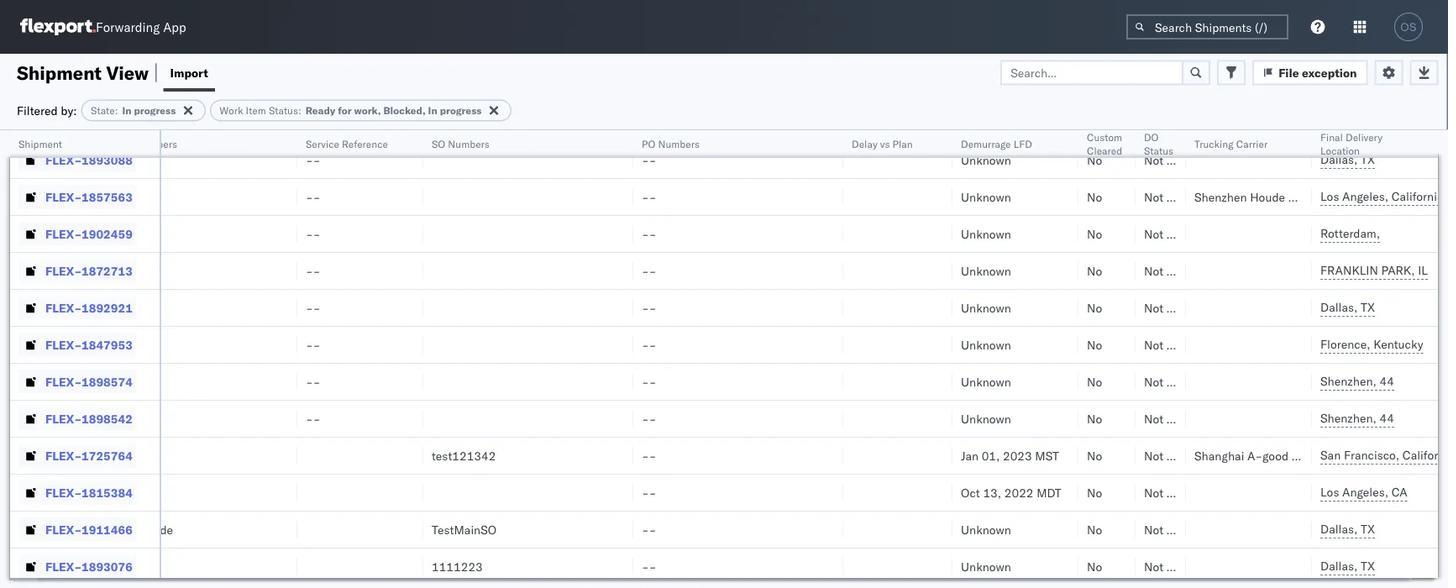 Task type: describe. For each thing, give the bounding box(es) containing it.
cleared
[[1087, 144, 1123, 157]]

os
[[1401, 21, 1417, 33]]

kentucky
[[1374, 337, 1424, 352]]

unknown for flex-1893076
[[961, 559, 1012, 574]]

no for 1893088
[[1087, 153, 1103, 167]]

jan 01, 2023 mst
[[961, 448, 1060, 463]]

flex- for 1893066
[[45, 116, 82, 130]]

not for flex-1857563
[[1145, 190, 1164, 204]]

1 progress from the left
[[134, 104, 176, 117]]

not for flex-1872713
[[1145, 263, 1164, 278]]

flex- for 1725764
[[45, 448, 82, 463]]

1857563
[[82, 190, 133, 204]]

california
[[1392, 189, 1444, 204]]

final delivery location
[[1321, 131, 1383, 157]]

dallas, for flex-1892921
[[1321, 300, 1358, 315]]

blocked,
[[384, 104, 426, 117]]

import
[[170, 65, 208, 80]]

booking numbers button
[[87, 134, 281, 150]]

not sent for 1893076
[[1145, 559, 1192, 574]]

oct
[[961, 485, 981, 500]]

by:
[[61, 103, 77, 118]]

carrier
[[1237, 137, 1268, 150]]

12 resize handle column header from the left
[[1419, 130, 1439, 588]]

forwarding app link
[[20, 18, 186, 35]]

no for 1893076
[[1087, 559, 1103, 574]]

unknown for flex-1898542
[[961, 411, 1012, 426]]

reference
[[342, 137, 388, 150]]

flex-1898574
[[45, 374, 133, 389]]

delay vs plan
[[852, 137, 913, 150]]

sent for flex-1911466
[[1167, 522, 1192, 537]]

flex- for 1898574
[[45, 374, 82, 389]]

flex-1872713
[[45, 263, 133, 278]]

1 no from the top
[[1087, 116, 1103, 130]]

8 resize handle column header from the left
[[1059, 130, 1079, 588]]

unknown for flex-1847953
[[961, 337, 1012, 352]]

123fdfa456
[[96, 485, 161, 500]]

9 resize handle column header from the left
[[1116, 130, 1136, 588]]

1872713
[[82, 263, 133, 278]]

not for flex-1847953
[[1145, 337, 1164, 352]]

2 in from the left
[[428, 104, 438, 117]]

no for 1892921
[[1087, 300, 1103, 315]]

plan
[[893, 137, 913, 150]]

good
[[1263, 448, 1289, 463]]

unknown for flex-1902459
[[961, 226, 1012, 241]]

1 tx from the top
[[1361, 115, 1376, 130]]

demurrage lfd
[[961, 137, 1033, 150]]

1847953
[[82, 337, 133, 352]]

flex-1911466 button
[[18, 518, 136, 542]]

5 resize handle column header from the left
[[613, 130, 634, 588]]

custom cleared
[[1087, 131, 1123, 157]]

florence, kentucky
[[1321, 337, 1424, 352]]

no for 1847953
[[1087, 337, 1103, 352]]

shenzhen, for flex-1898574
[[1321, 374, 1377, 389]]

final
[[1321, 131, 1344, 143]]

flex-1893088
[[45, 153, 133, 167]]

1893088
[[82, 153, 133, 167]]

not sent for 1857563
[[1145, 190, 1192, 204]]

sent for flex-1872713
[[1167, 263, 1192, 278]]

1 test121342 from the left
[[96, 448, 160, 463]]

Search... text field
[[1001, 60, 1184, 85]]

flex- for 1872713
[[45, 263, 82, 278]]

1893076
[[82, 559, 133, 574]]

flex-1893066 button
[[18, 111, 136, 135]]

01,
[[982, 448, 1000, 463]]

oct 13, 2022 mdt
[[961, 485, 1062, 500]]

1 : from the left
[[115, 104, 118, 117]]

francisco,
[[1345, 448, 1400, 463]]

sent for flex-1902459
[[1167, 226, 1192, 241]]

filtered
[[17, 103, 58, 118]]

final delivery location button
[[1313, 127, 1422, 157]]

shanghai
[[1195, 448, 1245, 463]]

flex-1893066
[[45, 116, 133, 130]]

flex-1898574 button
[[18, 370, 136, 394]]

not sent for 1902459
[[1145, 226, 1192, 241]]

flex-1872713 button
[[18, 259, 136, 283]]

1902459
[[82, 226, 133, 241]]

1911466
[[82, 522, 133, 537]]

jan
[[961, 448, 979, 463]]

no for 1902459
[[1087, 226, 1103, 241]]

no for 1898574
[[1087, 374, 1103, 389]]

3 resize handle column header from the left
[[277, 130, 298, 588]]

1 dallas, tx from the top
[[1321, 115, 1376, 130]]

not for flex-1892921
[[1145, 300, 1164, 315]]

2468135
[[96, 559, 147, 574]]

forwarding app
[[96, 19, 186, 35]]

delay
[[852, 137, 878, 150]]

service
[[306, 137, 339, 150]]

flex-1815384 button
[[18, 481, 136, 505]]

tx for 1893088
[[1361, 152, 1376, 167]]

delivery
[[1346, 131, 1383, 143]]

sent for flex-1898542
[[1167, 411, 1192, 426]]

not sent for 1847953
[[1145, 337, 1192, 352]]

sent for flex-1893088
[[1167, 153, 1192, 167]]

tx for 1911466
[[1361, 522, 1376, 537]]

6 resize handle column header from the left
[[824, 130, 844, 588]]

sent for flex-1815384
[[1167, 485, 1192, 500]]

sent for flex-1892921
[[1167, 300, 1192, 315]]

shipment button
[[10, 134, 143, 150]]

0 horizontal spatial status
[[269, 104, 298, 117]]

file
[[1279, 65, 1300, 80]]

san
[[1321, 448, 1341, 463]]

po
[[642, 137, 656, 150]]

los angeles, ca
[[1321, 485, 1408, 500]]

flex-1847953 button
[[18, 333, 136, 357]]

view
[[106, 61, 149, 84]]

1 vertical spatial status
[[1145, 144, 1174, 157]]

flex-1898542
[[45, 411, 133, 426]]

not for flex-1815384
[[1145, 485, 1164, 500]]

rotterdam,
[[1321, 226, 1381, 241]]

franklin park, il
[[1321, 263, 1429, 278]]

flex- for 1893088
[[45, 153, 82, 167]]

demurrage
[[961, 137, 1011, 150]]

1898542
[[82, 411, 133, 426]]

po numbers
[[642, 137, 700, 150]]

sent for flex-1725764
[[1167, 448, 1192, 463]]

not for flex-1725764
[[1145, 448, 1164, 463]]

numbers for po numbers
[[658, 137, 700, 150]]

flex-1857563
[[45, 190, 133, 204]]

11 resize handle column header from the left
[[1293, 130, 1313, 588]]

1111223
[[432, 559, 483, 574]]

file exception
[[1279, 65, 1358, 80]]

flex- for 1898542
[[45, 411, 82, 426]]

44 for 1898542
[[1380, 411, 1395, 426]]

booking
[[96, 137, 133, 150]]

1 not sent from the top
[[1145, 116, 1192, 130]]

shipment for shipment
[[18, 137, 62, 150]]

trucking
[[1195, 137, 1234, 150]]

san francisco, californi
[[1321, 448, 1449, 463]]

park,
[[1382, 263, 1416, 278]]



Task type: vqa. For each thing, say whether or not it's contained in the screenshot.
second progress from the right
yes



Task type: locate. For each thing, give the bounding box(es) containing it.
shenzhen,
[[1321, 374, 1377, 389], [1321, 411, 1377, 426]]

flex-1725764
[[45, 448, 133, 463]]

1 horizontal spatial :
[[298, 104, 301, 117]]

progress
[[134, 104, 176, 117], [440, 104, 482, 117]]

13 flex- from the top
[[45, 559, 82, 574]]

10 resize handle column header from the left
[[1166, 130, 1187, 588]]

11 unknown from the top
[[961, 559, 1012, 574]]

unknown for flex-1857563
[[961, 190, 1012, 204]]

import button
[[163, 54, 215, 92]]

dallas, for flex-1893088
[[1321, 152, 1358, 167]]

9 flex- from the top
[[45, 411, 82, 426]]

flex- down flex-1892921 button
[[45, 337, 82, 352]]

status
[[269, 104, 298, 117], [1145, 144, 1174, 157]]

so
[[432, 137, 446, 150]]

1 horizontal spatial in
[[428, 104, 438, 117]]

flex- down flex-1893088 button
[[45, 190, 82, 204]]

shipment down 'filtered'
[[18, 137, 62, 150]]

flex- down flex-1815384 button
[[45, 522, 82, 537]]

10 no from the top
[[1087, 448, 1103, 463]]

2 angeles, from the top
[[1343, 485, 1389, 500]]

no for 1815384
[[1087, 485, 1103, 500]]

1 vertical spatial los
[[1321, 485, 1340, 500]]

los for los angeles, california
[[1321, 189, 1340, 204]]

1 not from the top
[[1145, 116, 1164, 130]]

5 not sent from the top
[[1145, 263, 1192, 278]]

1 shenzhen, from the top
[[1321, 374, 1377, 389]]

1815384
[[82, 485, 133, 500]]

tx for 1893076
[[1361, 559, 1376, 574]]

1725764
[[82, 448, 133, 463]]

flex- for 1892921
[[45, 300, 82, 315]]

shipment inside button
[[18, 137, 62, 150]]

flex- down flex-1902459 button
[[45, 263, 82, 278]]

44 down kentucky
[[1380, 374, 1395, 389]]

flex-1725764 button
[[18, 444, 136, 468]]

2 test121342 from the left
[[432, 448, 496, 463]]

13 not sent from the top
[[1145, 559, 1192, 574]]

1 dallas, from the top
[[1321, 115, 1358, 130]]

5 sent from the top
[[1167, 263, 1192, 278]]

1 in from the left
[[122, 104, 132, 117]]

flex- down flex-1857563 button
[[45, 226, 82, 241]]

sent for flex-1857563
[[1167, 190, 1192, 204]]

12 not sent from the top
[[1145, 522, 1192, 537]]

angeles, left ca
[[1343, 485, 1389, 500]]

1 sent from the top
[[1167, 116, 1192, 130]]

unknown for flex-1911466
[[961, 522, 1012, 537]]

2 shenzhen, 44 from the top
[[1321, 411, 1395, 426]]

shipment up by:
[[17, 61, 102, 84]]

flex-1892921 button
[[18, 296, 136, 320]]

filtered by:
[[17, 103, 77, 118]]

los
[[1321, 189, 1340, 204], [1321, 485, 1340, 500]]

unknown for flex-1898574
[[961, 374, 1012, 389]]

2 dallas, from the top
[[1321, 152, 1358, 167]]

flex- for 1911466
[[45, 522, 82, 537]]

not sent for 1898574
[[1145, 374, 1192, 389]]

logistics,
[[1292, 448, 1344, 463]]

dallas, tx for 1892921
[[1321, 300, 1376, 315]]

44 for 1898574
[[1380, 374, 1395, 389]]

testmainso
[[432, 522, 497, 537]]

los angeles, california
[[1321, 189, 1444, 204]]

no
[[1087, 116, 1103, 130], [1087, 153, 1103, 167], [1087, 190, 1103, 204], [1087, 226, 1103, 241], [1087, 263, 1103, 278], [1087, 300, 1103, 315], [1087, 337, 1103, 352], [1087, 374, 1103, 389], [1087, 411, 1103, 426], [1087, 448, 1103, 463], [1087, 485, 1103, 500], [1087, 522, 1103, 537], [1087, 559, 1103, 574]]

flex- down flex-1898574 'button'
[[45, 411, 82, 426]]

not for flex-1898542
[[1145, 411, 1164, 426]]

9 sent from the top
[[1167, 411, 1192, 426]]

1 horizontal spatial test121342
[[432, 448, 496, 463]]

0 vertical spatial angeles,
[[1343, 189, 1389, 204]]

8 unknown from the top
[[961, 374, 1012, 389]]

state
[[91, 104, 115, 117]]

not sent for 1815384
[[1145, 485, 1192, 500]]

ca
[[1392, 485, 1408, 500]]

13 sent from the top
[[1167, 559, 1192, 574]]

work
[[220, 104, 243, 117]]

not sent for 1911466
[[1145, 522, 1192, 537]]

resize handle column header
[[67, 130, 87, 588], [140, 130, 160, 588], [277, 130, 298, 588], [403, 130, 424, 588], [613, 130, 634, 588], [824, 130, 844, 588], [933, 130, 953, 588], [1059, 130, 1079, 588], [1116, 130, 1136, 588], [1166, 130, 1187, 588], [1293, 130, 1313, 588], [1419, 130, 1439, 588]]

sent for flex-1847953
[[1167, 337, 1192, 352]]

flex- up shipment button
[[45, 116, 82, 130]]

location
[[1321, 144, 1361, 157]]

2 resize handle column header from the left
[[140, 130, 160, 588]]

4 unknown from the top
[[961, 226, 1012, 241]]

flex- down flex-1847953 button
[[45, 374, 82, 389]]

12 no from the top
[[1087, 522, 1103, 537]]

progress up the so numbers
[[440, 104, 482, 117]]

not for flex-1898574
[[1145, 374, 1164, 389]]

2 progress from the left
[[440, 104, 482, 117]]

flex- inside button
[[45, 411, 82, 426]]

1 horizontal spatial progress
[[440, 104, 482, 117]]

1 vertical spatial shipment
[[18, 137, 62, 150]]

do
[[1145, 131, 1159, 143]]

mst
[[1036, 448, 1060, 463]]

12 sent from the top
[[1167, 522, 1192, 537]]

shipment view
[[17, 61, 149, 84]]

2 not from the top
[[1145, 153, 1164, 167]]

angeles, for california
[[1343, 189, 1389, 204]]

custom
[[1087, 131, 1123, 143]]

flex-1815384
[[45, 485, 133, 500]]

0 horizontal spatial in
[[122, 104, 132, 117]]

0 horizontal spatial :
[[115, 104, 118, 117]]

os button
[[1390, 8, 1429, 46]]

3 not sent from the top
[[1145, 190, 1192, 204]]

booking numbers
[[96, 137, 177, 150]]

7 resize handle column header from the left
[[933, 130, 953, 588]]

franklin
[[1321, 263, 1379, 278]]

test121342
[[96, 448, 160, 463], [432, 448, 496, 463]]

shenzhen, for flex-1898542
[[1321, 411, 1377, 426]]

-
[[96, 116, 103, 130], [103, 116, 110, 130], [306, 116, 313, 130], [313, 116, 321, 130], [642, 116, 649, 130], [649, 116, 657, 130], [96, 153, 103, 167], [103, 153, 110, 167], [306, 153, 313, 167], [313, 153, 321, 167], [642, 153, 649, 167], [649, 153, 657, 167], [96, 190, 103, 204], [103, 190, 110, 204], [306, 190, 313, 204], [313, 190, 321, 204], [642, 190, 649, 204], [649, 190, 657, 204], [96, 226, 103, 241], [103, 226, 110, 241], [306, 226, 313, 241], [313, 226, 321, 241], [642, 226, 649, 241], [649, 226, 657, 241], [96, 263, 103, 278], [103, 263, 110, 278], [306, 263, 313, 278], [313, 263, 321, 278], [642, 263, 649, 278], [649, 263, 657, 278], [96, 300, 103, 315], [103, 300, 110, 315], [306, 300, 313, 315], [313, 300, 321, 315], [642, 300, 649, 315], [649, 300, 657, 315], [96, 337, 103, 352], [103, 337, 110, 352], [306, 337, 313, 352], [313, 337, 321, 352], [642, 337, 649, 352], [649, 337, 657, 352], [96, 374, 103, 389], [103, 374, 110, 389], [306, 374, 313, 389], [313, 374, 321, 389], [642, 374, 649, 389], [649, 374, 657, 389], [96, 411, 103, 426], [103, 411, 110, 426], [306, 411, 313, 426], [313, 411, 321, 426], [642, 411, 649, 426], [649, 411, 657, 426], [642, 448, 649, 463], [649, 448, 657, 463], [642, 485, 649, 500], [649, 485, 657, 500], [642, 522, 649, 537], [649, 522, 657, 537], [642, 559, 649, 574], [649, 559, 657, 574]]

dallas, tx for 1893076
[[1321, 559, 1376, 574]]

numbers inside button
[[136, 137, 177, 150]]

unknown for flex-1893088
[[961, 153, 1012, 167]]

flexport. image
[[20, 18, 96, 35]]

0 horizontal spatial test121342
[[96, 448, 160, 463]]

in right state
[[122, 104, 132, 117]]

flex-1857563 button
[[18, 185, 136, 209]]

6 flex- from the top
[[45, 300, 82, 315]]

1 shenzhen, 44 from the top
[[1321, 374, 1395, 389]]

dallas,
[[1321, 115, 1358, 130], [1321, 152, 1358, 167], [1321, 300, 1358, 315], [1321, 522, 1358, 537], [1321, 559, 1358, 574]]

mdt
[[1037, 485, 1062, 500]]

flex-1847953
[[45, 337, 133, 352]]

6 unknown from the top
[[961, 300, 1012, 315]]

not for flex-1902459
[[1145, 226, 1164, 241]]

los for los angeles, ca
[[1321, 485, 1340, 500]]

6 no from the top
[[1087, 300, 1103, 315]]

2 sent from the top
[[1167, 153, 1192, 167]]

flex- inside 'button'
[[45, 374, 82, 389]]

progress up booking numbers
[[134, 104, 176, 117]]

flex- for 1815384
[[45, 485, 82, 500]]

2 shenzhen, from the top
[[1321, 411, 1377, 426]]

shenzhen, up san
[[1321, 411, 1377, 426]]

sent for flex-1893076
[[1167, 559, 1192, 574]]

flex-
[[45, 116, 82, 130], [45, 153, 82, 167], [45, 190, 82, 204], [45, 226, 82, 241], [45, 263, 82, 278], [45, 300, 82, 315], [45, 337, 82, 352], [45, 374, 82, 389], [45, 411, 82, 426], [45, 448, 82, 463], [45, 485, 82, 500], [45, 522, 82, 537], [45, 559, 82, 574]]

a-
[[1248, 448, 1263, 463]]

13 not from the top
[[1145, 559, 1164, 574]]

state : in progress
[[91, 104, 176, 117]]

1 resize handle column header from the left
[[67, 130, 87, 588]]

angeles, for ca
[[1343, 485, 1389, 500]]

10 not from the top
[[1145, 448, 1164, 463]]

service reference
[[306, 137, 388, 150]]

not sent
[[1145, 116, 1192, 130], [1145, 153, 1192, 167], [1145, 190, 1192, 204], [1145, 226, 1192, 241], [1145, 263, 1192, 278], [1145, 300, 1192, 315], [1145, 337, 1192, 352], [1145, 374, 1192, 389], [1145, 411, 1192, 426], [1145, 448, 1192, 463], [1145, 485, 1192, 500], [1145, 522, 1192, 537], [1145, 559, 1192, 574]]

demurrage lfd button
[[953, 134, 1062, 150]]

1 vertical spatial angeles,
[[1343, 485, 1389, 500]]

numbers right 'so' on the top of page
[[448, 137, 490, 150]]

4 flex- from the top
[[45, 226, 82, 241]]

flex- inside button
[[45, 337, 82, 352]]

44 up san francisco, californi
[[1380, 411, 1395, 426]]

for
[[338, 104, 352, 117]]

shenzhen, 44 up francisco,
[[1321, 411, 1395, 426]]

app
[[163, 19, 186, 35]]

not for flex-1893088
[[1145, 153, 1164, 167]]

in right blocked,
[[428, 104, 438, 117]]

11 no from the top
[[1087, 485, 1103, 500]]

not for flex-1911466
[[1145, 522, 1164, 537]]

0 horizontal spatial numbers
[[136, 137, 177, 150]]

7 no from the top
[[1087, 337, 1103, 352]]

dallas, tx for 1893088
[[1321, 152, 1376, 167]]

forwarding
[[96, 19, 160, 35]]

--
[[96, 116, 110, 130], [306, 116, 321, 130], [642, 116, 657, 130], [96, 153, 110, 167], [306, 153, 321, 167], [642, 153, 657, 167], [96, 190, 110, 204], [306, 190, 321, 204], [642, 190, 657, 204], [96, 226, 110, 241], [306, 226, 321, 241], [642, 226, 657, 241], [96, 263, 110, 278], [306, 263, 321, 278], [642, 263, 657, 278], [96, 300, 110, 315], [306, 300, 321, 315], [642, 300, 657, 315], [96, 337, 110, 352], [306, 337, 321, 352], [642, 337, 657, 352], [96, 374, 110, 389], [306, 374, 321, 389], [642, 374, 657, 389], [96, 411, 110, 426], [306, 411, 321, 426], [642, 411, 657, 426], [642, 448, 657, 463], [642, 485, 657, 500], [642, 522, 657, 537], [642, 559, 657, 574]]

4 resize handle column header from the left
[[403, 130, 424, 588]]

shanghai a-good logistics, consignee
[[1195, 448, 1403, 463]]

los up "rotterdam,"
[[1321, 189, 1340, 204]]

6 not sent from the top
[[1145, 300, 1192, 315]]

10 not sent from the top
[[1145, 448, 1192, 463]]

0 vertical spatial shipment
[[17, 61, 102, 84]]

2 dallas, tx from the top
[[1321, 152, 1376, 167]]

exception
[[1303, 65, 1358, 80]]

0 vertical spatial shenzhen,
[[1321, 374, 1377, 389]]

2022
[[1005, 485, 1034, 500]]

7 not from the top
[[1145, 337, 1164, 352]]

shenzhen, 44 for 1898574
[[1321, 374, 1395, 389]]

10 unknown from the top
[[961, 522, 1012, 537]]

numbers right po
[[658, 137, 700, 150]]

not sent for 1898542
[[1145, 411, 1192, 426]]

test121342 up 123fdfa456
[[96, 448, 160, 463]]

2 44 from the top
[[1380, 411, 1395, 426]]

dallas, tx for 1911466
[[1321, 522, 1376, 537]]

6 not from the top
[[1145, 300, 1164, 315]]

8 not from the top
[[1145, 374, 1164, 389]]

0 horizontal spatial progress
[[134, 104, 176, 117]]

4 no from the top
[[1087, 226, 1103, 241]]

2 : from the left
[[298, 104, 301, 117]]

service reference button
[[298, 134, 407, 150]]

no for 1911466
[[1087, 522, 1103, 537]]

1 unknown from the top
[[961, 116, 1012, 130]]

unknown for flex-1872713
[[961, 263, 1012, 278]]

shipment for shipment view
[[17, 61, 102, 84]]

flex-1893088 button
[[18, 148, 136, 172]]

1 los from the top
[[1321, 189, 1340, 204]]

florence,
[[1321, 337, 1371, 352]]

1 numbers from the left
[[136, 137, 177, 150]]

unknown
[[961, 116, 1012, 130], [961, 153, 1012, 167], [961, 190, 1012, 204], [961, 226, 1012, 241], [961, 263, 1012, 278], [961, 300, 1012, 315], [961, 337, 1012, 352], [961, 374, 1012, 389], [961, 411, 1012, 426], [961, 522, 1012, 537], [961, 559, 1012, 574]]

numbers for booking numbers
[[136, 137, 177, 150]]

1 vertical spatial shenzhen,
[[1321, 411, 1377, 426]]

flex-1893076
[[45, 559, 133, 574]]

tx for 1892921
[[1361, 300, 1376, 315]]

5 dallas, tx from the top
[[1321, 559, 1376, 574]]

10 sent from the top
[[1167, 448, 1192, 463]]

dallas, for flex-1893076
[[1321, 559, 1358, 574]]

no for 1872713
[[1087, 263, 1103, 278]]

1 vertical spatial 44
[[1380, 411, 1395, 426]]

numbers down state : in progress in the left top of the page
[[136, 137, 177, 150]]

0 vertical spatial status
[[269, 104, 298, 117]]

4 not sent from the top
[[1145, 226, 1192, 241]]

delay vs plan button
[[844, 134, 936, 150]]

los down san
[[1321, 485, 1340, 500]]

11 not sent from the top
[[1145, 485, 1192, 500]]

9 unknown from the top
[[961, 411, 1012, 426]]

flex- for 1902459
[[45, 226, 82, 241]]

flex- for 1893076
[[45, 559, 82, 574]]

0 vertical spatial 44
[[1380, 374, 1395, 389]]

0 vertical spatial shenzhen, 44
[[1321, 374, 1395, 389]]

not sent for 1892921
[[1145, 300, 1192, 315]]

sent
[[1167, 116, 1192, 130], [1167, 153, 1192, 167], [1167, 190, 1192, 204], [1167, 226, 1192, 241], [1167, 263, 1192, 278], [1167, 300, 1192, 315], [1167, 337, 1192, 352], [1167, 374, 1192, 389], [1167, 411, 1192, 426], [1167, 448, 1192, 463], [1167, 485, 1192, 500], [1167, 522, 1192, 537], [1167, 559, 1192, 574]]

2 no from the top
[[1087, 153, 1103, 167]]

0 vertical spatial los
[[1321, 189, 1340, 204]]

11 flex- from the top
[[45, 485, 82, 500]]

7 not sent from the top
[[1145, 337, 1192, 352]]

shenzhen, 44 for 1898542
[[1321, 411, 1395, 426]]

3 not from the top
[[1145, 190, 1164, 204]]

unknown for flex-1892921
[[961, 300, 1012, 315]]

flex- for 1857563
[[45, 190, 82, 204]]

il
[[1419, 263, 1429, 278]]

status down do
[[1145, 144, 1174, 157]]

2 unknown from the top
[[961, 153, 1012, 167]]

1 vertical spatial shenzhen, 44
[[1321, 411, 1395, 426]]

3 sent from the top
[[1167, 190, 1192, 204]]

flex-1902459
[[45, 226, 133, 241]]

11 not from the top
[[1145, 485, 1164, 500]]

1 horizontal spatial status
[[1145, 144, 1174, 157]]

44
[[1380, 374, 1395, 389], [1380, 411, 1395, 426]]

12 not from the top
[[1145, 522, 1164, 537]]

no for 1898542
[[1087, 411, 1103, 426]]

not sent for 1893088
[[1145, 153, 1192, 167]]

: up booking
[[115, 104, 118, 117]]

shenzhen, 44 down florence,
[[1321, 374, 1395, 389]]

13 no from the top
[[1087, 559, 1103, 574]]

: left ready
[[298, 104, 301, 117]]

not sent for 1872713
[[1145, 263, 1192, 278]]

8 not sent from the top
[[1145, 374, 1192, 389]]

Search Shipments (/) text field
[[1127, 14, 1289, 39]]

vs
[[881, 137, 890, 150]]

4 dallas, tx from the top
[[1321, 522, 1376, 537]]

flex- for 1847953
[[45, 337, 82, 352]]

2 flex- from the top
[[45, 153, 82, 167]]

3 dallas, from the top
[[1321, 300, 1358, 315]]

8 sent from the top
[[1167, 374, 1192, 389]]

6 sent from the top
[[1167, 300, 1192, 315]]

numbers for so numbers
[[448, 137, 490, 150]]

8 no from the top
[[1087, 374, 1103, 389]]

2 horizontal spatial numbers
[[658, 137, 700, 150]]

angeles, up "rotterdam,"
[[1343, 189, 1389, 204]]

flex-1893076 button
[[18, 555, 136, 579]]

5 flex- from the top
[[45, 263, 82, 278]]

3 numbers from the left
[[658, 137, 700, 150]]

1892921
[[82, 300, 133, 315]]

flex- down flex-1911466 button
[[45, 559, 82, 574]]

no for 1857563
[[1087, 190, 1103, 204]]

1898574
[[82, 374, 133, 389]]

8 flex- from the top
[[45, 374, 82, 389]]

1 44 from the top
[[1380, 374, 1395, 389]]

5 unknown from the top
[[961, 263, 1012, 278]]

222test666de
[[96, 522, 173, 537]]

shenzhen, down florence,
[[1321, 374, 1377, 389]]

not sent for 1725764
[[1145, 448, 1192, 463]]

status right item
[[269, 104, 298, 117]]

dallas, for flex-1911466
[[1321, 522, 1358, 537]]

flex- down flex-1725764 button
[[45, 485, 82, 500]]

2 los from the top
[[1321, 485, 1340, 500]]

2 numbers from the left
[[448, 137, 490, 150]]

tx
[[1361, 115, 1376, 130], [1361, 152, 1376, 167], [1361, 300, 1376, 315], [1361, 522, 1376, 537], [1361, 559, 1376, 574]]

test121342 up the testmainso
[[432, 448, 496, 463]]

5 tx from the top
[[1361, 559, 1376, 574]]

do status
[[1145, 131, 1174, 157]]

3 flex- from the top
[[45, 190, 82, 204]]

1 horizontal spatial numbers
[[448, 137, 490, 150]]

flex- down shipment button
[[45, 153, 82, 167]]

no for 1725764
[[1087, 448, 1103, 463]]

flex- down flex-1898542 button on the left
[[45, 448, 82, 463]]

3 dallas, tx from the top
[[1321, 300, 1376, 315]]

flex- down flex-1872713 button
[[45, 300, 82, 315]]

consignee
[[1347, 448, 1403, 463]]

3 tx from the top
[[1361, 300, 1376, 315]]

7 unknown from the top
[[961, 337, 1012, 352]]

sent for flex-1898574
[[1167, 374, 1192, 389]]

11 sent from the top
[[1167, 485, 1192, 500]]

not for flex-1893076
[[1145, 559, 1164, 574]]

so numbers
[[432, 137, 490, 150]]



